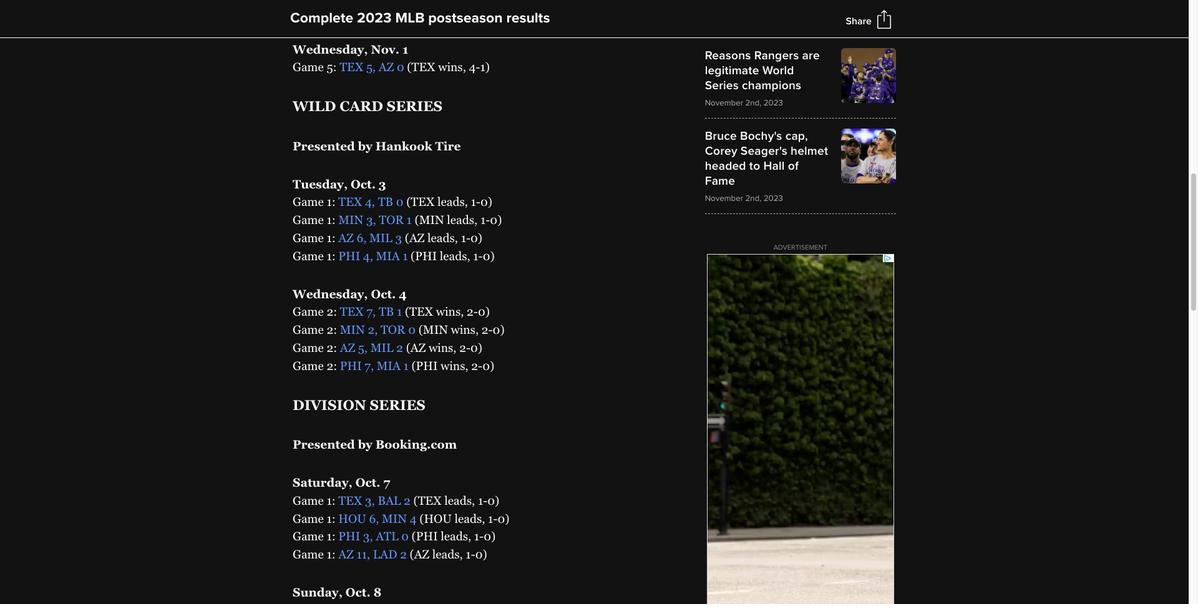 Task type: vqa. For each thing, say whether or not it's contained in the screenshot.


Task type: locate. For each thing, give the bounding box(es) containing it.
3, left bal
[[365, 494, 375, 507]]

1 november from the top
[[705, 98, 743, 108]]

12 game from the top
[[293, 511, 324, 525]]

11 game from the top
[[293, 494, 324, 507]]

0 vertical spatial 5,
[[366, 60, 376, 74]]

4,
[[365, 195, 375, 209], [363, 249, 373, 263]]

4, up min 3, tor 1 link
[[365, 195, 375, 209]]

wednesday, oct. 4 game 2: tex 7, tb 1 (tex wins, 2-0) game 2: min 2, tor 0 (min wins, 2-0) game 2: az 5, mil 2 (az wins, 2-0) game 2: phi 7, mia 1 (phi wins, 2-0)
[[293, 287, 505, 372]]

(phi right "phi 7, mia 1" link
[[411, 359, 438, 372]]

1 horizontal spatial 7
[[401, 4, 407, 18]]

oct. for 3,
[[355, 476, 380, 489]]

1 right nov.
[[402, 42, 408, 56]]

mia down 'az 5, mil 2' link at the left bottom of the page
[[377, 359, 401, 372]]

mia for 2
[[377, 359, 401, 372]]

tex
[[340, 4, 364, 18], [340, 60, 363, 74], [338, 195, 362, 209], [340, 305, 364, 318], [338, 494, 362, 507]]

(tex up "min 2, tor 0" link on the bottom left of page
[[405, 305, 433, 318]]

mil inside wednesday, oct. 4 game 2: tex 7, tb 1 (tex wins, 2-0) game 2: min 2, tor 0 (min wins, 2-0) game 2: az 5, mil 2 (az wins, 2-0) game 2: phi 7, mia 1 (phi wins, 2-0)
[[371, 341, 394, 354]]

by
[[358, 139, 372, 153], [358, 438, 372, 451]]

tex inside tuesday, oct. 3 game 1: tex 4, tb 0 (tex leads, 1-0) game 1: min 3, tor 1 (min leads, 1-0) game 1: az 6, mil 3 (az leads, 1-0) game 1: phi 4, mia 1 (phi leads, 1-0)
[[338, 195, 362, 209]]

0 vertical spatial series
[[387, 98, 442, 114]]

14 game from the top
[[293, 547, 324, 561]]

5:
[[327, 60, 337, 74]]

1 vertical spatial november
[[705, 193, 743, 203]]

0
[[397, 60, 404, 74], [396, 195, 403, 209], [408, 323, 416, 336], [401, 529, 409, 543]]

1 vertical spatial min
[[340, 323, 365, 336]]

oct. up "tex 4, tb 0" link
[[351, 177, 376, 191]]

1 vertical spatial 1)
[[480, 60, 490, 74]]

(az down "min 2, tor 0" link on the bottom left of page
[[406, 341, 426, 354]]

0 inside wednesday, nov. 1 game 5: tex 5, az 0 (tex wins, 4-1)
[[397, 60, 404, 74]]

corey
[[705, 143, 737, 158]]

1 vertical spatial (min
[[418, 323, 448, 336]]

mia inside wednesday, oct. 4 game 2: tex 7, tb 1 (tex wins, 2-0) game 2: min 2, tor 0 (min wins, 2-0) game 2: az 5, mil 2 (az wins, 2-0) game 2: phi 7, mia 1 (phi wins, 2-0)
[[377, 359, 401, 372]]

1-
[[471, 195, 481, 209], [480, 213, 490, 227], [461, 231, 471, 245], [473, 249, 483, 263], [478, 494, 488, 507], [488, 511, 498, 525], [474, 529, 484, 543], [466, 547, 475, 561]]

presented by hankook tire
[[293, 139, 461, 153]]

tor
[[379, 213, 404, 227], [381, 323, 405, 336]]

0 vertical spatial by
[[358, 139, 372, 153]]

(phi inside tuesday, oct. 3 game 1: tex 4, tb 0 (tex leads, 1-0) game 1: min 3, tor 1 (min leads, 1-0) game 1: az 6, mil 3 (az leads, 1-0) game 1: phi 4, mia 1 (phi leads, 1-0)
[[411, 249, 437, 263]]

1 vertical spatial 4
[[410, 511, 417, 525]]

wednesday, up 5:
[[293, 42, 368, 56]]

wednesday, up tex 7, tb 1 link
[[293, 287, 368, 301]]

1 vertical spatial mia
[[377, 359, 401, 372]]

2 vertical spatial min
[[382, 511, 407, 525]]

game 4: tex 11, az 7 (tex leads, 3-1)
[[293, 4, 495, 18]]

4 up tex 7, tb 1 link
[[399, 287, 407, 301]]

1 vertical spatial 2nd,
[[745, 193, 761, 203]]

3 1: from the top
[[327, 231, 336, 245]]

0 vertical spatial 6,
[[357, 231, 367, 245]]

tex inside wednesday, oct. 4 game 2: tex 7, tb 1 (tex wins, 2-0) game 2: min 2, tor 0 (min wins, 2-0) game 2: az 5, mil 2 (az wins, 2-0) game 2: phi 7, mia 1 (phi wins, 2-0)
[[340, 305, 364, 318]]

0 vertical spatial tb
[[378, 195, 393, 209]]

1 inside wednesday, nov. 1 game 5: tex 5, az 0 (tex wins, 4-1)
[[402, 42, 408, 56]]

(min right min 3, tor 1 link
[[415, 213, 444, 227]]

reasons
[[705, 48, 751, 63]]

(tex inside wednesday, oct. 4 game 2: tex 7, tb 1 (tex wins, 2-0) game 2: min 2, tor 0 (min wins, 2-0) game 2: az 5, mil 2 (az wins, 2-0) game 2: phi 7, mia 1 (phi wins, 2-0)
[[405, 305, 433, 318]]

0 vertical spatial 11,
[[367, 4, 380, 18]]

0 vertical spatial tor
[[379, 213, 404, 227]]

oct. up tex 7, tb 1 link
[[371, 287, 396, 301]]

0 horizontal spatial 3
[[379, 177, 386, 191]]

0 vertical spatial (min
[[415, 213, 444, 227]]

1 vertical spatial 3
[[395, 231, 402, 245]]

1 game from the top
[[293, 4, 324, 18]]

0 vertical spatial min
[[338, 213, 363, 227]]

1 horizontal spatial 3
[[395, 231, 402, 245]]

tex 5, az 0 link
[[340, 60, 404, 74]]

1 vertical spatial wednesday,
[[293, 287, 368, 301]]

tex inside saturday, oct. 7 game 1: tex 3, bal 2 (tex leads, 1-0) game 1: hou 6, min 4 (hou leads, 1-0) game 1: phi 3, atl 0 (phi leads, 1-0) game 1: az 11, lad 2 (az leads, 1-0)
[[338, 494, 362, 507]]

0 right "atl"
[[401, 529, 409, 543]]

4 game from the top
[[293, 213, 324, 227]]

min up az 6, mil 3 link
[[338, 213, 363, 227]]

mil inside tuesday, oct. 3 game 1: tex 4, tb 0 (tex leads, 1-0) game 1: min 3, tor 1 (min leads, 1-0) game 1: az 6, mil 3 (az leads, 1-0) game 1: phi 4, mia 1 (phi leads, 1-0)
[[369, 231, 392, 245]]

5, inside wednesday, oct. 4 game 2: tex 7, tb 1 (tex wins, 2-0) game 2: min 2, tor 0 (min wins, 2-0) game 2: az 5, mil 2 (az wins, 2-0) game 2: phi 7, mia 1 (phi wins, 2-0)
[[358, 341, 368, 354]]

11,
[[367, 4, 380, 18], [357, 547, 370, 561]]

az down the phi 3, atl 0 link
[[338, 547, 354, 561]]

2 down "min 2, tor 0" link on the bottom left of page
[[396, 341, 403, 354]]

tor down "tex 4, tb 0" link
[[379, 213, 404, 227]]

min inside wednesday, oct. 4 game 2: tex 7, tb 1 (tex wins, 2-0) game 2: min 2, tor 0 (min wins, 2-0) game 2: az 5, mil 2 (az wins, 2-0) game 2: phi 7, mia 1 (phi wins, 2-0)
[[340, 323, 365, 336]]

(phi
[[411, 249, 437, 263], [411, 359, 438, 372], [412, 529, 438, 543]]

november down fame
[[705, 193, 743, 203]]

2 wednesday, from the top
[[293, 287, 368, 301]]

tex up min 3, tor 1 link
[[338, 195, 362, 209]]

oct. inside wednesday, oct. 4 game 2: tex 7, tb 1 (tex wins, 2-0) game 2: min 2, tor 0 (min wins, 2-0) game 2: az 5, mil 2 (az wins, 2-0) game 2: phi 7, mia 1 (phi wins, 2-0)
[[371, 287, 396, 301]]

tor inside tuesday, oct. 3 game 1: tex 4, tb 0 (tex leads, 1-0) game 1: min 3, tor 1 (min leads, 1-0) game 1: az 6, mil 3 (az leads, 1-0) game 1: phi 4, mia 1 (phi leads, 1-0)
[[379, 213, 404, 227]]

7
[[401, 4, 407, 18], [383, 476, 390, 489]]

wednesday, inside wednesday, oct. 4 game 2: tex 7, tb 1 (tex wins, 2-0) game 2: min 2, tor 0 (min wins, 2-0) game 2: az 5, mil 2 (az wins, 2-0) game 2: phi 7, mia 1 (phi wins, 2-0)
[[293, 287, 368, 301]]

phi inside wednesday, oct. 4 game 2: tex 7, tb 1 (tex wins, 2-0) game 2: min 2, tor 0 (min wins, 2-0) game 2: az 5, mil 2 (az wins, 2-0) game 2: phi 7, mia 1 (phi wins, 2-0)
[[340, 359, 362, 372]]

2023 up nov.
[[357, 9, 392, 27]]

min left the 2,
[[340, 323, 365, 336]]

champions
[[742, 78, 801, 93]]

phi down hou
[[338, 529, 360, 543]]

sunday, oct. 8
[[293, 585, 382, 599]]

0)
[[481, 195, 492, 209], [490, 213, 502, 227], [471, 231, 482, 245], [483, 249, 495, 263], [478, 305, 490, 318], [493, 323, 505, 336], [471, 341, 482, 354], [482, 359, 494, 372], [488, 494, 499, 507], [498, 511, 509, 525], [484, 529, 496, 543], [475, 547, 487, 561]]

2nd, down to
[[745, 193, 761, 203]]

bal
[[378, 494, 401, 507]]

share button
[[846, 15, 872, 27]]

oct. inside saturday, oct. 7 game 1: tex 3, bal 2 (tex leads, 1-0) game 1: hou 6, min 4 (hou leads, 1-0) game 1: phi 3, atl 0 (phi leads, 1-0) game 1: az 11, lad 2 (az leads, 1-0)
[[355, 476, 380, 489]]

1 vertical spatial 7,
[[365, 359, 374, 372]]

2
[[396, 341, 403, 354], [404, 494, 410, 507], [400, 547, 407, 561]]

tex for 1
[[340, 60, 363, 74]]

0 vertical spatial mil
[[369, 231, 392, 245]]

3, down "tex 4, tb 0" link
[[366, 213, 376, 227]]

saturday,
[[293, 476, 352, 489]]

1) left results
[[486, 4, 495, 18]]

8
[[374, 585, 382, 599]]

4 left the (hou
[[410, 511, 417, 525]]

reasons rangers are legitimate world series champions element
[[705, 48, 896, 108]]

5, up "phi 7, mia 1" link
[[358, 341, 368, 354]]

seager's
[[741, 143, 787, 158]]

3 down min 3, tor 1 link
[[395, 231, 402, 245]]

phi inside tuesday, oct. 3 game 1: tex 4, tb 0 (tex leads, 1-0) game 1: min 3, tor 1 (min leads, 1-0) game 1: az 6, mil 3 (az leads, 1-0) game 1: phi 4, mia 1 (phi leads, 1-0)
[[338, 249, 360, 263]]

7 1: from the top
[[327, 529, 336, 543]]

0 vertical spatial 2
[[396, 341, 403, 354]]

(phi inside saturday, oct. 7 game 1: tex 3, bal 2 (tex leads, 1-0) game 1: hou 6, min 4 (hou leads, 1-0) game 1: phi 3, atl 0 (phi leads, 1-0) game 1: az 11, lad 2 (az leads, 1-0)
[[412, 529, 438, 543]]

6 1: from the top
[[327, 511, 336, 525]]

series up booking.com
[[370, 397, 426, 413]]

corey seager wins 2023 world series most valuable player award element
[[705, 0, 896, 27]]

0 horizontal spatial 4
[[399, 287, 407, 301]]

0 inside tuesday, oct. 3 game 1: tex 4, tb 0 (tex leads, 1-0) game 1: min 3, tor 1 (min leads, 1-0) game 1: az 6, mil 3 (az leads, 1-0) game 1: phi 4, mia 1 (phi leads, 1-0)
[[396, 195, 403, 209]]

3 up "tex 4, tb 0" link
[[379, 177, 386, 191]]

2 presented from the top
[[293, 438, 355, 451]]

0 vertical spatial 3
[[379, 177, 386, 191]]

7, up the 2,
[[367, 305, 376, 318]]

(tex down "complete 2023 mlb postseason results"
[[407, 60, 435, 74]]

4 2: from the top
[[327, 359, 337, 372]]

2-
[[467, 305, 478, 318], [482, 323, 493, 336], [459, 341, 471, 354], [471, 359, 482, 372]]

presented
[[293, 139, 355, 153], [293, 438, 355, 451]]

mil
[[369, 231, 392, 245], [371, 341, 394, 354]]

5 1: from the top
[[327, 494, 336, 507]]

phi
[[338, 249, 360, 263], [340, 359, 362, 372], [338, 529, 360, 543]]

min inside saturday, oct. 7 game 1: tex 3, bal 2 (tex leads, 1-0) game 1: hou 6, min 4 (hou leads, 1-0) game 1: phi 3, atl 0 (phi leads, 1-0) game 1: az 11, lad 2 (az leads, 1-0)
[[382, 511, 407, 525]]

0 right the 2,
[[408, 323, 416, 336]]

1 horizontal spatial 6,
[[369, 511, 379, 525]]

(tex
[[410, 4, 438, 18], [407, 60, 435, 74], [406, 195, 435, 209], [405, 305, 433, 318], [413, 494, 442, 507]]

1 vertical spatial presented
[[293, 438, 355, 451]]

2 right bal
[[404, 494, 410, 507]]

tb inside tuesday, oct. 3 game 1: tex 4, tb 0 (tex leads, 1-0) game 1: min 3, tor 1 (min leads, 1-0) game 1: az 6, mil 3 (az leads, 1-0) game 1: phi 4, mia 1 (phi leads, 1-0)
[[378, 195, 393, 209]]

tex right 5:
[[340, 60, 363, 74]]

1 vertical spatial 11,
[[357, 547, 370, 561]]

2: up division
[[327, 359, 337, 372]]

2 vertical spatial phi
[[338, 529, 360, 543]]

1 horizontal spatial 4
[[410, 511, 417, 525]]

mil down min 3, tor 1 link
[[369, 231, 392, 245]]

fame
[[705, 173, 735, 188]]

2: left tex 7, tb 1 link
[[327, 305, 337, 318]]

(az right lad
[[410, 547, 429, 561]]

november down series
[[705, 98, 743, 108]]

2 game from the top
[[293, 60, 324, 74]]

az up nov.
[[383, 4, 398, 18]]

wednesday, inside wednesday, nov. 1 game 5: tex 5, az 0 (tex wins, 4-1)
[[293, 42, 368, 56]]

1 vertical spatial 7
[[383, 476, 390, 489]]

3 game from the top
[[293, 195, 324, 209]]

november inside reasons rangers are legitimate world series champions november 2nd, 2023
[[705, 98, 743, 108]]

series
[[387, 98, 442, 114], [370, 397, 426, 413]]

2 by from the top
[[358, 438, 372, 451]]

min inside tuesday, oct. 3 game 1: tex 4, tb 0 (tex leads, 1-0) game 1: min 3, tor 1 (min leads, 1-0) game 1: az 6, mil 3 (az leads, 1-0) game 1: phi 4, mia 1 (phi leads, 1-0)
[[338, 213, 363, 227]]

2:
[[327, 305, 337, 318], [327, 323, 337, 336], [327, 341, 337, 354], [327, 359, 337, 372]]

6,
[[357, 231, 367, 245], [369, 511, 379, 525]]

(tex inside wednesday, nov. 1 game 5: tex 5, az 0 (tex wins, 4-1)
[[407, 60, 435, 74]]

2 2nd, from the top
[[745, 193, 761, 203]]

7, down 'az 5, mil 2' link at the left bottom of the page
[[365, 359, 374, 372]]

tor for 2
[[381, 323, 405, 336]]

series up hankook
[[387, 98, 442, 114]]

by for hankook
[[358, 139, 372, 153]]

4 1: from the top
[[327, 249, 336, 263]]

tex up "min 2, tor 0" link on the bottom left of page
[[340, 305, 364, 318]]

(az down min 3, tor 1 link
[[405, 231, 425, 245]]

0 vertical spatial wednesday,
[[293, 42, 368, 56]]

nov.
[[371, 42, 399, 56]]

1 wednesday, from the top
[[293, 42, 368, 56]]

2 vertical spatial 2023
[[764, 193, 783, 203]]

(tex inside saturday, oct. 7 game 1: tex 3, bal 2 (tex leads, 1-0) game 1: hou 6, min 4 (hou leads, 1-0) game 1: phi 3, atl 0 (phi leads, 1-0) game 1: az 11, lad 2 (az leads, 1-0)
[[413, 494, 442, 507]]

2,
[[368, 323, 378, 336]]

0 vertical spatial 3,
[[366, 213, 376, 227]]

wild
[[293, 98, 336, 114]]

1) down postseason
[[480, 60, 490, 74]]

november
[[705, 98, 743, 108], [705, 193, 743, 203]]

tb up min 3, tor 1 link
[[378, 195, 393, 209]]

presented up tuesday,
[[293, 139, 355, 153]]

mia down az 6, mil 3 link
[[376, 249, 400, 263]]

1 vertical spatial (phi
[[411, 359, 438, 372]]

1 vertical spatial by
[[358, 438, 372, 451]]

mia
[[376, 249, 400, 263], [377, 359, 401, 372]]

11, left mlb
[[367, 4, 380, 18]]

division series
[[293, 397, 426, 413]]

2 right lad
[[400, 547, 407, 561]]

(min for leads,
[[415, 213, 444, 227]]

0 vertical spatial phi
[[338, 249, 360, 263]]

world
[[762, 63, 794, 78]]

(phi for leads,
[[411, 249, 437, 263]]

2nd, down the champions
[[745, 98, 761, 108]]

0 up min 3, tor 1 link
[[396, 195, 403, 209]]

4, down az 6, mil 3 link
[[363, 249, 373, 263]]

wins, inside wednesday, nov. 1 game 5: tex 5, az 0 (tex wins, 4-1)
[[438, 60, 466, 74]]

(tex up the (hou
[[413, 494, 442, 507]]

1 vertical spatial 5,
[[358, 341, 368, 354]]

4
[[399, 287, 407, 301], [410, 511, 417, 525]]

1
[[402, 42, 408, 56], [407, 213, 412, 227], [403, 249, 408, 263], [397, 305, 402, 318], [403, 359, 409, 372]]

tex inside wednesday, nov. 1 game 5: tex 5, az 0 (tex wins, 4-1)
[[340, 60, 363, 74]]

tb up "min 2, tor 0" link on the bottom left of page
[[379, 305, 394, 318]]

(az
[[405, 231, 425, 245], [406, 341, 426, 354], [410, 547, 429, 561]]

0 vertical spatial 4
[[399, 287, 407, 301]]

(az inside wednesday, oct. 4 game 2: tex 7, tb 1 (tex wins, 2-0) game 2: min 2, tor 0 (min wins, 2-0) game 2: az 5, mil 2 (az wins, 2-0) game 2: phi 7, mia 1 (phi wins, 2-0)
[[406, 341, 426, 354]]

phi down 'az 5, mil 2' link at the left bottom of the page
[[340, 359, 362, 372]]

bruce bochy's cap, corey seager's helmet headed to hall of fame element
[[705, 128, 896, 203]]

hankook
[[375, 139, 432, 153]]

tex right "4:"
[[340, 4, 364, 18]]

tb inside wednesday, oct. 4 game 2: tex 7, tb 1 (tex wins, 2-0) game 2: min 2, tor 0 (min wins, 2-0) game 2: az 5, mil 2 (az wins, 2-0) game 2: phi 7, mia 1 (phi wins, 2-0)
[[379, 305, 394, 318]]

2 november from the top
[[705, 193, 743, 203]]

complete
[[290, 9, 353, 27]]

1 up phi 4, mia 1 link
[[407, 213, 412, 227]]

3 2: from the top
[[327, 341, 337, 354]]

tex for 4
[[340, 305, 364, 318]]

9 game from the top
[[293, 341, 324, 354]]

2nd,
[[745, 98, 761, 108], [745, 193, 761, 203]]

1 presented from the top
[[293, 139, 355, 153]]

min down bal
[[382, 511, 407, 525]]

oct.
[[351, 177, 376, 191], [371, 287, 396, 301], [355, 476, 380, 489], [346, 585, 370, 599]]

1 vertical spatial series
[[370, 397, 426, 413]]

tex up hou
[[338, 494, 362, 507]]

mil for 3,
[[369, 231, 392, 245]]

phi down az 6, mil 3 link
[[338, 249, 360, 263]]

11, down the phi 3, atl 0 link
[[357, 547, 370, 561]]

min
[[338, 213, 363, 227], [340, 323, 365, 336], [382, 511, 407, 525]]

0 vertical spatial presented
[[293, 139, 355, 153]]

tor right the 2,
[[381, 323, 405, 336]]

1 vertical spatial 4,
[[363, 249, 373, 263]]

2 vertical spatial (az
[[410, 547, 429, 561]]

by left hankook
[[358, 139, 372, 153]]

tb
[[378, 195, 393, 209], [379, 305, 394, 318]]

1 up "min 2, tor 0" link on the bottom left of page
[[397, 305, 402, 318]]

(min inside wednesday, oct. 4 game 2: tex 7, tb 1 (tex wins, 2-0) game 2: min 2, tor 0 (min wins, 2-0) game 2: az 5, mil 2 (az wins, 2-0) game 2: phi 7, mia 1 (phi wins, 2-0)
[[418, 323, 448, 336]]

7,
[[367, 305, 376, 318], [365, 359, 374, 372]]

tor inside wednesday, oct. 4 game 2: tex 7, tb 1 (tex wins, 2-0) game 2: min 2, tor 0 (min wins, 2-0) game 2: az 5, mil 2 (az wins, 2-0) game 2: phi 7, mia 1 (phi wins, 2-0)
[[381, 323, 405, 336]]

(phi right phi 4, mia 1 link
[[411, 249, 437, 263]]

3, up az 11, lad 2 link
[[363, 529, 373, 543]]

2 vertical spatial (phi
[[412, 529, 438, 543]]

5,
[[366, 60, 376, 74], [358, 341, 368, 354]]

by down division series
[[358, 438, 372, 451]]

wild card series
[[293, 98, 442, 114]]

2: left 'az 5, mil 2' link at the left bottom of the page
[[327, 341, 337, 354]]

leads,
[[441, 4, 472, 18], [437, 195, 468, 209], [447, 213, 478, 227], [427, 231, 458, 245], [440, 249, 470, 263], [444, 494, 475, 507], [455, 511, 485, 525], [441, 529, 471, 543], [432, 547, 463, 561]]

1 vertical spatial (az
[[406, 341, 426, 354]]

1 vertical spatial mil
[[371, 341, 394, 354]]

2023
[[357, 9, 392, 27], [764, 98, 783, 108], [764, 193, 783, 203]]

2023 down hall
[[764, 193, 783, 203]]

1 vertical spatial tor
[[381, 323, 405, 336]]

presented up the saturday, on the bottom left
[[293, 438, 355, 451]]

1 vertical spatial 6,
[[369, 511, 379, 525]]

(min inside tuesday, oct. 3 game 1: tex 4, tb 0 (tex leads, 1-0) game 1: min 3, tor 1 (min leads, 1-0) game 1: az 6, mil 3 (az leads, 1-0) game 1: phi 4, mia 1 (phi leads, 1-0)
[[415, 213, 444, 227]]

(az for min 2, tor 0
[[406, 341, 426, 354]]

2nd, inside bruce bochy's cap, corey seager's helmet headed to hall of fame november 2nd, 2023
[[745, 193, 761, 203]]

5 game from the top
[[293, 231, 324, 245]]

to
[[749, 158, 760, 173]]

1 vertical spatial phi
[[340, 359, 362, 372]]

5, down nov.
[[366, 60, 376, 74]]

(tex inside tuesday, oct. 3 game 1: tex 4, tb 0 (tex leads, 1-0) game 1: min 3, tor 1 (min leads, 1-0) game 1: az 6, mil 3 (az leads, 1-0) game 1: phi 4, mia 1 (phi leads, 1-0)
[[406, 195, 435, 209]]

oct. inside tuesday, oct. 3 game 1: tex 4, tb 0 (tex leads, 1-0) game 1: min 3, tor 1 (min leads, 1-0) game 1: az 6, mil 3 (az leads, 1-0) game 1: phi 4, mia 1 (phi leads, 1-0)
[[351, 177, 376, 191]]

(tex up min 3, tor 1 link
[[406, 195, 435, 209]]

1 2nd, from the top
[[745, 98, 761, 108]]

0 vertical spatial mia
[[376, 249, 400, 263]]

0 horizontal spatial 7
[[383, 476, 390, 489]]

bruce bochy's cap, corey seager's helmet headed to hall of fame november 2nd, 2023
[[705, 128, 828, 203]]

6, up phi 4, mia 1 link
[[357, 231, 367, 245]]

3
[[379, 177, 386, 191], [395, 231, 402, 245]]

1 vertical spatial tb
[[379, 305, 394, 318]]

wins,
[[438, 60, 466, 74], [436, 305, 464, 318], [451, 323, 479, 336], [429, 341, 456, 354], [441, 359, 468, 372]]

az up "phi 7, mia 1" link
[[340, 341, 355, 354]]

(min right "min 2, tor 0" link on the bottom left of page
[[418, 323, 448, 336]]

0 vertical spatial november
[[705, 98, 743, 108]]

0 vertical spatial (az
[[405, 231, 425, 245]]

(az inside tuesday, oct. 3 game 1: tex 4, tb 0 (tex leads, 1-0) game 1: min 3, tor 1 (min leads, 1-0) game 1: az 6, mil 3 (az leads, 1-0) game 1: phi 4, mia 1 (phi leads, 1-0)
[[405, 231, 425, 245]]

(min
[[415, 213, 444, 227], [418, 323, 448, 336]]

2: left the 2,
[[327, 323, 337, 336]]

az up phi 4, mia 1 link
[[338, 231, 354, 245]]

oct. left 8
[[346, 585, 370, 599]]

0 down nov.
[[397, 60, 404, 74]]

1 vertical spatial 2023
[[764, 98, 783, 108]]

1)
[[486, 4, 495, 18], [480, 60, 490, 74]]

0 vertical spatial (phi
[[411, 249, 437, 263]]

0 vertical spatial 4,
[[365, 195, 375, 209]]

0 horizontal spatial 6,
[[357, 231, 367, 245]]

(phi inside wednesday, oct. 4 game 2: tex 7, tb 1 (tex wins, 2-0) game 2: min 2, tor 0 (min wins, 2-0) game 2: az 5, mil 2 (az wins, 2-0) game 2: phi 7, mia 1 (phi wins, 2-0)
[[411, 359, 438, 372]]

1 by from the top
[[358, 139, 372, 153]]

oct. up the tex 3, bal 2 "link"
[[355, 476, 380, 489]]

headed
[[705, 158, 746, 173]]

min 2, tor 0 link
[[340, 323, 416, 336]]

mia inside tuesday, oct. 3 game 1: tex 4, tb 0 (tex leads, 1-0) game 1: min 3, tor 1 (min leads, 1-0) game 1: az 6, mil 3 (az leads, 1-0) game 1: phi 4, mia 1 (phi leads, 1-0)
[[376, 249, 400, 263]]

0 vertical spatial 2nd,
[[745, 98, 761, 108]]

4 inside wednesday, oct. 4 game 2: tex 7, tb 1 (tex wins, 2-0) game 2: min 2, tor 0 (min wins, 2-0) game 2: az 5, mil 2 (az wins, 2-0) game 2: phi 7, mia 1 (phi wins, 2-0)
[[399, 287, 407, 301]]

mil down "min 2, tor 0" link on the bottom left of page
[[371, 341, 394, 354]]

2023 down the champions
[[764, 98, 783, 108]]

az down nov.
[[379, 60, 394, 74]]

6, down the tex 3, bal 2 "link"
[[369, 511, 379, 525]]

by for booking.com
[[358, 438, 372, 451]]

(phi down the (hou
[[412, 529, 438, 543]]



Task type: describe. For each thing, give the bounding box(es) containing it.
bochy's
[[740, 128, 782, 143]]

tex for 3
[[338, 195, 362, 209]]

bruce
[[705, 128, 737, 143]]

division
[[293, 397, 366, 413]]

game inside wednesday, nov. 1 game 5: tex 5, az 0 (tex wins, 4-1)
[[293, 60, 324, 74]]

results
[[506, 9, 550, 27]]

tor for 3
[[379, 213, 404, 227]]

are
[[802, 48, 820, 63]]

6 game from the top
[[293, 249, 324, 263]]

hou
[[338, 511, 366, 525]]

az 5, mil 2 link
[[340, 341, 403, 354]]

6, inside saturday, oct. 7 game 1: tex 3, bal 2 (tex leads, 1-0) game 1: hou 6, min 4 (hou leads, 1-0) game 1: phi 3, atl 0 (phi leads, 1-0) game 1: az 11, lad 2 (az leads, 1-0)
[[369, 511, 379, 525]]

2 vertical spatial 3,
[[363, 529, 373, 543]]

2 2: from the top
[[327, 323, 337, 336]]

oct. for 7,
[[371, 287, 396, 301]]

(tex for 1
[[407, 60, 435, 74]]

min 3, tor 1 link
[[338, 213, 412, 227]]

atl
[[376, 529, 398, 543]]

sunday,
[[293, 585, 343, 599]]

(az for min 3, tor 1
[[405, 231, 425, 245]]

cap,
[[785, 128, 808, 143]]

phi 7, mia 1 link
[[340, 359, 409, 372]]

tex 11, az 7 link
[[340, 4, 407, 18]]

az inside tuesday, oct. 3 game 1: tex 4, tb 0 (tex leads, 1-0) game 1: min 3, tor 1 (min leads, 1-0) game 1: az 6, mil 3 (az leads, 1-0) game 1: phi 4, mia 1 (phi leads, 1-0)
[[338, 231, 354, 245]]

1 vertical spatial 2
[[404, 494, 410, 507]]

0 vertical spatial 7
[[401, 4, 407, 18]]

7 inside saturday, oct. 7 game 1: tex 3, bal 2 (tex leads, 1-0) game 1: hou 6, min 4 (hou leads, 1-0) game 1: phi 3, atl 0 (phi leads, 1-0) game 1: az 11, lad 2 (az leads, 1-0)
[[383, 476, 390, 489]]

0 vertical spatial 2023
[[357, 9, 392, 27]]

wednesday, for 2:
[[293, 287, 368, 301]]

8 game from the top
[[293, 323, 324, 336]]

1 vertical spatial 3,
[[365, 494, 375, 507]]

13 game from the top
[[293, 529, 324, 543]]

(tex right 'tex 11, az 7' link
[[410, 4, 438, 18]]

(hou
[[419, 511, 452, 525]]

min for 5,
[[340, 323, 365, 336]]

1 down min 3, tor 1 link
[[403, 249, 408, 263]]

(tex for 7
[[413, 494, 442, 507]]

10 game from the top
[[293, 359, 324, 372]]

card
[[340, 98, 383, 114]]

phi for phi 4, mia 1
[[338, 249, 360, 263]]

2023 inside reasons rangers are legitimate world series champions november 2nd, 2023
[[764, 98, 783, 108]]

0 inside saturday, oct. 7 game 1: tex 3, bal 2 (tex leads, 1-0) game 1: hou 6, min 4 (hou leads, 1-0) game 1: phi 3, atl 0 (phi leads, 1-0) game 1: az 11, lad 2 (az leads, 1-0)
[[401, 529, 409, 543]]

november inside bruce bochy's cap, corey seager's helmet headed to hall of fame november 2nd, 2023
[[705, 193, 743, 203]]

4-
[[469, 60, 480, 74]]

0 vertical spatial 1)
[[486, 4, 495, 18]]

az 11, lad 2 link
[[338, 547, 407, 561]]

phi for phi 7, mia 1
[[340, 359, 362, 372]]

tuesday,
[[293, 177, 348, 191]]

tuesday, oct. 3 game 1: tex 4, tb 0 (tex leads, 1-0) game 1: min 3, tor 1 (min leads, 1-0) game 1: az 6, mil 3 (az leads, 1-0) game 1: phi 4, mia 1 (phi leads, 1-0)
[[293, 177, 502, 263]]

lad
[[373, 547, 397, 561]]

az inside saturday, oct. 7 game 1: tex 3, bal 2 (tex leads, 1-0) game 1: hou 6, min 4 (hou leads, 1-0) game 1: phi 3, atl 0 (phi leads, 1-0) game 1: az 11, lad 2 (az leads, 1-0)
[[338, 547, 354, 561]]

legitimate
[[705, 63, 759, 78]]

of
[[788, 158, 799, 173]]

8 1: from the top
[[327, 547, 336, 561]]

phi 3, atl 0 link
[[338, 529, 409, 543]]

complete 2023 mlb postseason results
[[290, 9, 550, 27]]

hall
[[763, 158, 785, 173]]

mlb
[[395, 9, 425, 27]]

mil for 2,
[[371, 341, 394, 354]]

tex for 7
[[338, 494, 362, 507]]

tb for 1
[[379, 305, 394, 318]]

1 1: from the top
[[327, 195, 336, 209]]

helmet
[[791, 143, 828, 158]]

az 6, mil 3 link
[[338, 231, 402, 245]]

az inside wednesday, oct. 4 game 2: tex 7, tb 1 (tex wins, 2-0) game 2: min 2, tor 0 (min wins, 2-0) game 2: az 5, mil 2 (az wins, 2-0) game 2: phi 7, mia 1 (phi wins, 2-0)
[[340, 341, 355, 354]]

wednesday, nov. 1 game 5: tex 5, az 0 (tex wins, 4-1)
[[293, 42, 490, 74]]

mia for 3
[[376, 249, 400, 263]]

6, inside tuesday, oct. 3 game 1: tex 4, tb 0 (tex leads, 1-0) game 1: min 3, tor 1 (min leads, 1-0) game 1: az 6, mil 3 (az leads, 1-0) game 1: phi 4, mia 1 (phi leads, 1-0)
[[357, 231, 367, 245]]

7 game from the top
[[293, 305, 324, 318]]

(tex for 4
[[405, 305, 433, 318]]

presented by booking.com
[[293, 438, 457, 451]]

tex 7, tb 1 link
[[340, 305, 402, 318]]

5, inside wednesday, nov. 1 game 5: tex 5, az 0 (tex wins, 4-1)
[[366, 60, 376, 74]]

tex 4, tb 0 link
[[338, 195, 403, 209]]

2nd, inside reasons rangers are legitimate world series champions november 2nd, 2023
[[745, 98, 761, 108]]

1) inside wednesday, nov. 1 game 5: tex 5, az 0 (tex wins, 4-1)
[[480, 60, 490, 74]]

hou 6, min 4 link
[[338, 511, 417, 525]]

(tex for 3
[[406, 195, 435, 209]]

phi 4, mia 1 link
[[338, 249, 408, 263]]

phi inside saturday, oct. 7 game 1: tex 3, bal 2 (tex leads, 1-0) game 1: hou 6, min 4 (hou leads, 1-0) game 1: phi 3, atl 0 (phi leads, 1-0) game 1: az 11, lad 2 (az leads, 1-0)
[[338, 529, 360, 543]]

saturday, oct. 7 game 1: tex 3, bal 2 (tex leads, 1-0) game 1: hou 6, min 4 (hou leads, 1-0) game 1: phi 3, atl 0 (phi leads, 1-0) game 1: az 11, lad 2 (az leads, 1-0)
[[293, 476, 509, 561]]

wednesday, for 5:
[[293, 42, 368, 56]]

3, inside tuesday, oct. 3 game 1: tex 4, tb 0 (tex leads, 1-0) game 1: min 3, tor 1 (min leads, 1-0) game 1: az 6, mil 3 (az leads, 1-0) game 1: phi 4, mia 1 (phi leads, 1-0)
[[366, 213, 376, 227]]

1 2: from the top
[[327, 305, 337, 318]]

presented for presented by hankook tire
[[293, 139, 355, 153]]

(phi for wins,
[[411, 359, 438, 372]]

11, inside saturday, oct. 7 game 1: tex 3, bal 2 (tex leads, 1-0) game 1: hou 6, min 4 (hou leads, 1-0) game 1: phi 3, atl 0 (phi leads, 1-0) game 1: az 11, lad 2 (az leads, 1-0)
[[357, 547, 370, 561]]

2023 inside bruce bochy's cap, corey seager's helmet headed to hall of fame november 2nd, 2023
[[764, 193, 783, 203]]

0 inside wednesday, oct. 4 game 2: tex 7, tb 1 (tex wins, 2-0) game 2: min 2, tor 0 (min wins, 2-0) game 2: az 5, mil 2 (az wins, 2-0) game 2: phi 7, mia 1 (phi wins, 2-0)
[[408, 323, 416, 336]]

1 down "min 2, tor 0" link on the bottom left of page
[[403, 359, 409, 372]]

(az inside saturday, oct. 7 game 1: tex 3, bal 2 (tex leads, 1-0) game 1: hou 6, min 4 (hou leads, 1-0) game 1: phi 3, atl 0 (phi leads, 1-0) game 1: az 11, lad 2 (az leads, 1-0)
[[410, 547, 429, 561]]

booking.com
[[375, 438, 457, 451]]

tire
[[435, 139, 461, 153]]

tb for 0
[[378, 195, 393, 209]]

series
[[705, 78, 739, 93]]

reasons rangers are legitimate world series champions november 2nd, 2023
[[705, 48, 820, 108]]

advertisement element
[[707, 254, 894, 604]]

2 vertical spatial 2
[[400, 547, 407, 561]]

3-
[[475, 4, 486, 18]]

tex 3, bal 2 link
[[338, 494, 410, 507]]

oct. for 4,
[[351, 177, 376, 191]]

share
[[846, 15, 872, 27]]

presented for presented by booking.com
[[293, 438, 355, 451]]

2 1: from the top
[[327, 213, 336, 227]]

(min for wins,
[[418, 323, 448, 336]]

2 inside wednesday, oct. 4 game 2: tex 7, tb 1 (tex wins, 2-0) game 2: min 2, tor 0 (min wins, 2-0) game 2: az 5, mil 2 (az wins, 2-0) game 2: phi 7, mia 1 (phi wins, 2-0)
[[396, 341, 403, 354]]

min for 6,
[[338, 213, 363, 227]]

0 vertical spatial 7,
[[367, 305, 376, 318]]

az inside wednesday, nov. 1 game 5: tex 5, az 0 (tex wins, 4-1)
[[379, 60, 394, 74]]

4 inside saturday, oct. 7 game 1: tex 3, bal 2 (tex leads, 1-0) game 1: hou 6, min 4 (hou leads, 1-0) game 1: phi 3, atl 0 (phi leads, 1-0) game 1: az 11, lad 2 (az leads, 1-0)
[[410, 511, 417, 525]]

postseason
[[428, 9, 503, 27]]

rangers
[[754, 48, 799, 63]]

4:
[[327, 4, 337, 18]]



